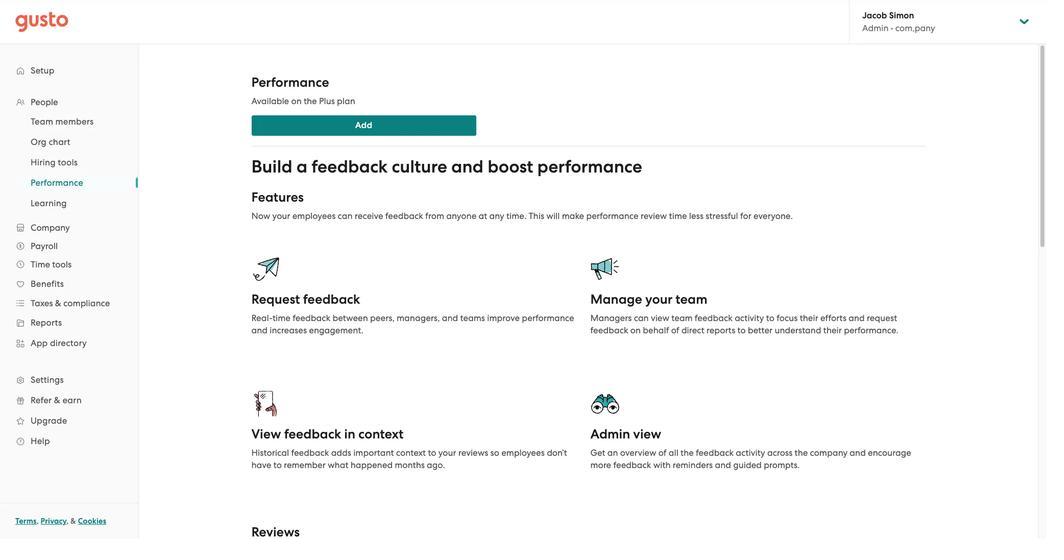 Task type: describe. For each thing, give the bounding box(es) containing it.
jacob
[[862, 10, 887, 21]]

feedback inside historical feedback adds important context to your reviews so employees don't have to remember what happened months ago.
[[291, 448, 329, 458]]

more
[[590, 460, 611, 470]]

hiring
[[31, 157, 56, 167]]

managers
[[590, 313, 632, 323]]

terms
[[15, 517, 37, 526]]

app
[[31, 338, 48, 348]]

to down historical
[[273, 460, 282, 470]]

don't
[[547, 448, 567, 458]]

2 horizontal spatial the
[[795, 448, 808, 458]]

and right company
[[850, 448, 866, 458]]

reports
[[707, 325, 735, 335]]

and left guided
[[715, 460, 731, 470]]

performance inside list
[[31, 178, 83, 188]]

com,pany
[[895, 23, 935, 33]]

payroll button
[[10, 237, 128, 255]]

payroll
[[31, 241, 58, 251]]

this
[[529, 211, 544, 221]]

settings
[[31, 375, 64, 385]]

chart
[[49, 137, 70, 147]]

guided
[[733, 460, 762, 470]]

and left boost
[[451, 156, 484, 177]]

1 vertical spatial view
[[633, 426, 661, 442]]

taxes & compliance button
[[10, 294, 128, 312]]

benefits link
[[10, 275, 128, 293]]

boost
[[488, 156, 533, 177]]

simon
[[889, 10, 914, 21]]

•
[[891, 23, 893, 33]]

taxes & compliance
[[31, 298, 110, 308]]

people
[[31, 97, 58, 107]]

on inside managers can view team feedback activity to focus their efforts and request feedback on behalf of direct reports to better understand their performance.
[[630, 325, 641, 335]]

to left the better
[[738, 325, 746, 335]]

real-time feedback between peers, managers, and teams improve performance and increases engagement.
[[251, 313, 574, 335]]

team
[[31, 116, 53, 127]]

build a feedback culture and boost performance
[[251, 156, 642, 177]]

plan
[[337, 96, 355, 106]]

review
[[641, 211, 667, 221]]

available
[[251, 96, 289, 106]]

gusto navigation element
[[0, 44, 138, 468]]

time tools
[[31, 259, 72, 270]]

hiring tools
[[31, 157, 78, 167]]

terms , privacy , & cookies
[[15, 517, 106, 526]]

0 vertical spatial team
[[676, 292, 707, 307]]

performance inside real-time feedback between peers, managers, and teams improve performance and increases engagement.
[[522, 313, 574, 323]]

setup link
[[10, 61, 128, 80]]

peers,
[[370, 313, 395, 323]]

time
[[31, 259, 50, 270]]

org chart
[[31, 137, 70, 147]]

upgrade link
[[10, 412, 128, 430]]

direct
[[682, 325, 704, 335]]

company button
[[10, 219, 128, 237]]

make
[[562, 211, 584, 221]]

culture
[[392, 156, 447, 177]]

tools for hiring tools
[[58, 157, 78, 167]]

your for now
[[272, 211, 290, 221]]

learning
[[31, 198, 67, 208]]

settings link
[[10, 371, 128, 389]]

0 vertical spatial context
[[358, 426, 403, 442]]

stressful
[[706, 211, 738, 221]]

so
[[490, 448, 499, 458]]

& for earn
[[54, 395, 60, 405]]

team inside managers can view team feedback activity to focus their efforts and request feedback on behalf of direct reports to better understand their performance.
[[671, 313, 693, 323]]

compliance
[[63, 298, 110, 308]]

upgrade
[[31, 416, 67, 426]]

features
[[251, 189, 304, 205]]

have
[[251, 460, 271, 470]]

across
[[767, 448, 793, 458]]

company
[[31, 223, 70, 233]]

understand
[[775, 325, 821, 335]]

team members link
[[18, 112, 128, 131]]

0 vertical spatial performance
[[537, 156, 642, 177]]

activity inside get an overview of all the feedback activity across the company and encourage more feedback with reminders and guided prompts.
[[736, 448, 765, 458]]

refer
[[31, 395, 52, 405]]

taxes
[[31, 298, 53, 308]]

tools for time tools
[[52, 259, 72, 270]]

request feedback
[[251, 292, 360, 307]]

build
[[251, 156, 292, 177]]

efforts
[[820, 313, 847, 323]]

and down real-
[[251, 325, 268, 335]]

learning link
[[18, 194, 128, 212]]

plus
[[319, 96, 335, 106]]

on inside available on the plus plan add
[[291, 96, 302, 106]]

a
[[296, 156, 307, 177]]

get
[[590, 448, 605, 458]]

2 , from the left
[[66, 517, 69, 526]]

important
[[353, 448, 394, 458]]

people button
[[10, 93, 128, 111]]

1 , from the left
[[37, 517, 39, 526]]

of inside managers can view team feedback activity to focus their efforts and request feedback on behalf of direct reports to better understand their performance.
[[671, 325, 679, 335]]

context inside historical feedback adds important context to your reviews so employees don't have to remember what happened months ago.
[[396, 448, 426, 458]]



Task type: vqa. For each thing, say whether or not it's contained in the screenshot.
the Company
yes



Task type: locate. For each thing, give the bounding box(es) containing it.
less
[[689, 211, 704, 221]]

1 vertical spatial context
[[396, 448, 426, 458]]

refer & earn link
[[10, 391, 128, 409]]

the right across
[[795, 448, 808, 458]]

and up performance.
[[849, 313, 865, 323]]

& right taxes
[[55, 298, 61, 308]]

privacy
[[41, 517, 66, 526]]

0 horizontal spatial your
[[272, 211, 290, 221]]

focus
[[777, 313, 798, 323]]

of
[[671, 325, 679, 335], [658, 448, 667, 458]]

their down "efforts"
[[823, 325, 842, 335]]

1 horizontal spatial performance
[[251, 75, 329, 90]]

list
[[0, 93, 138, 451], [0, 111, 138, 213]]

admin up an
[[590, 426, 630, 442]]

your inside historical feedback adds important context to your reviews so employees don't have to remember what happened months ago.
[[438, 448, 456, 458]]

time tools button
[[10, 255, 128, 274]]

available on the plus plan add
[[251, 96, 372, 131]]

0 horizontal spatial their
[[800, 313, 818, 323]]

0 vertical spatial admin
[[862, 23, 889, 33]]

managers,
[[397, 313, 440, 323]]

0 horizontal spatial of
[[658, 448, 667, 458]]

1 horizontal spatial on
[[630, 325, 641, 335]]

in
[[344, 426, 355, 442]]

hiring tools link
[[18, 153, 128, 172]]

1 vertical spatial time
[[273, 313, 291, 323]]

1 vertical spatial performance
[[31, 178, 83, 188]]

1 horizontal spatial the
[[681, 448, 694, 458]]

happened
[[351, 460, 393, 470]]

0 horizontal spatial time
[[273, 313, 291, 323]]

employees right so
[[501, 448, 545, 458]]

between
[[333, 313, 368, 323]]

can left receive
[[338, 211, 353, 221]]

setup
[[31, 65, 54, 76]]

2 list from the top
[[0, 111, 138, 213]]

view inside managers can view team feedback activity to focus their efforts and request feedback on behalf of direct reports to better understand their performance.
[[651, 313, 669, 323]]

0 vertical spatial your
[[272, 211, 290, 221]]

to up the better
[[766, 313, 775, 323]]

remember
[[284, 460, 326, 470]]

add
[[355, 120, 372, 131]]

benefits
[[31, 279, 64, 289]]

& left cookies button
[[70, 517, 76, 526]]

performance up available
[[251, 75, 329, 90]]

increases
[[270, 325, 307, 335]]

& for compliance
[[55, 298, 61, 308]]

tools
[[58, 157, 78, 167], [52, 259, 72, 270]]

0 horizontal spatial performance
[[31, 178, 83, 188]]

view
[[251, 426, 281, 442]]

1 horizontal spatial time
[[669, 211, 687, 221]]

context up important
[[358, 426, 403, 442]]

performance link
[[18, 174, 128, 192]]

to up ago.
[[428, 448, 436, 458]]

behalf
[[643, 325, 669, 335]]

performance
[[537, 156, 642, 177], [586, 211, 639, 221], [522, 313, 574, 323]]

employees inside historical feedback adds important context to your reviews so employees don't have to remember what happened months ago.
[[501, 448, 545, 458]]

1 vertical spatial tools
[[52, 259, 72, 270]]

1 horizontal spatial their
[[823, 325, 842, 335]]

time up increases at the left bottom of the page
[[273, 313, 291, 323]]

and
[[451, 156, 484, 177], [442, 313, 458, 323], [849, 313, 865, 323], [251, 325, 268, 335], [850, 448, 866, 458], [715, 460, 731, 470]]

and inside managers can view team feedback activity to focus their efforts and request feedback on behalf of direct reports to better understand their performance.
[[849, 313, 865, 323]]

your for manage
[[645, 292, 673, 307]]

teams
[[460, 313, 485, 323]]

of left direct
[[671, 325, 679, 335]]

1 horizontal spatial employees
[[501, 448, 545, 458]]

prompts.
[[764, 460, 800, 470]]

app directory
[[31, 338, 87, 348]]

1 horizontal spatial admin
[[862, 23, 889, 33]]

&
[[55, 298, 61, 308], [54, 395, 60, 405], [70, 517, 76, 526]]

2 vertical spatial &
[[70, 517, 76, 526]]

reminders
[[673, 460, 713, 470]]

& left earn
[[54, 395, 60, 405]]

0 horizontal spatial on
[[291, 96, 302, 106]]

jacob simon admin • com,pany
[[862, 10, 935, 33]]

manage your team
[[590, 292, 707, 307]]

reports
[[31, 318, 62, 328]]

on left behalf
[[630, 325, 641, 335]]

feedback
[[312, 156, 388, 177], [385, 211, 423, 221], [303, 292, 360, 307], [293, 313, 330, 323], [695, 313, 733, 323], [590, 325, 628, 335], [284, 426, 341, 442], [291, 448, 329, 458], [696, 448, 734, 458], [613, 460, 651, 470]]

terms link
[[15, 517, 37, 526]]

0 horizontal spatial employees
[[292, 211, 336, 221]]

2 horizontal spatial your
[[645, 292, 673, 307]]

1 vertical spatial on
[[630, 325, 641, 335]]

of left all
[[658, 448, 667, 458]]

, left cookies button
[[66, 517, 69, 526]]

, left privacy
[[37, 517, 39, 526]]

0 vertical spatial of
[[671, 325, 679, 335]]

1 vertical spatial their
[[823, 325, 842, 335]]

company
[[810, 448, 848, 458]]

time left less
[[669, 211, 687, 221]]

list containing people
[[0, 93, 138, 451]]

1 vertical spatial team
[[671, 313, 693, 323]]

reports link
[[10, 313, 128, 332]]

on right available
[[291, 96, 302, 106]]

engagement.
[[309, 325, 363, 335]]

all
[[669, 448, 678, 458]]

can up behalf
[[634, 313, 649, 323]]

time inside real-time feedback between peers, managers, and teams improve performance and increases engagement.
[[273, 313, 291, 323]]

activity
[[735, 313, 764, 323], [736, 448, 765, 458]]

0 horizontal spatial ,
[[37, 517, 39, 526]]

feedback inside real-time feedback between peers, managers, and teams improve performance and increases engagement.
[[293, 313, 330, 323]]

team members
[[31, 116, 94, 127]]

0 vertical spatial tools
[[58, 157, 78, 167]]

with
[[653, 460, 671, 470]]

0 vertical spatial their
[[800, 313, 818, 323]]

employees down features
[[292, 211, 336, 221]]

tools up performance link
[[58, 157, 78, 167]]

on
[[291, 96, 302, 106], [630, 325, 641, 335]]

1 vertical spatial &
[[54, 395, 60, 405]]

1 list from the top
[[0, 93, 138, 451]]

view
[[651, 313, 669, 323], [633, 426, 661, 442]]

encourage
[[868, 448, 911, 458]]

tools down 'payroll' dropdown button
[[52, 259, 72, 270]]

reviews
[[458, 448, 488, 458]]

request
[[867, 313, 897, 323]]

cookies button
[[78, 515, 106, 527]]

any
[[489, 211, 504, 221]]

home image
[[15, 11, 68, 32]]

tools inside dropdown button
[[52, 259, 72, 270]]

,
[[37, 517, 39, 526], [66, 517, 69, 526]]

receive
[[355, 211, 383, 221]]

their up understand at the right bottom of the page
[[800, 313, 818, 323]]

activity inside managers can view team feedback activity to focus their efforts and request feedback on behalf of direct reports to better understand their performance.
[[735, 313, 764, 323]]

everyone.
[[754, 211, 793, 221]]

0 horizontal spatial the
[[304, 96, 317, 106]]

performance.
[[844, 325, 899, 335]]

team
[[676, 292, 707, 307], [671, 313, 693, 323]]

view up the overview
[[633, 426, 661, 442]]

can inside managers can view team feedback activity to focus their efforts and request feedback on behalf of direct reports to better understand their performance.
[[634, 313, 649, 323]]

the inside available on the plus plan add
[[304, 96, 317, 106]]

0 horizontal spatial can
[[338, 211, 353, 221]]

0 vertical spatial activity
[[735, 313, 764, 323]]

performance
[[251, 75, 329, 90], [31, 178, 83, 188]]

manage
[[590, 292, 642, 307]]

0 horizontal spatial admin
[[590, 426, 630, 442]]

add button
[[251, 115, 476, 136]]

1 vertical spatial admin
[[590, 426, 630, 442]]

context up the months
[[396, 448, 426, 458]]

1 vertical spatial can
[[634, 313, 649, 323]]

0 vertical spatial view
[[651, 313, 669, 323]]

0 vertical spatial performance
[[251, 75, 329, 90]]

help link
[[10, 432, 128, 450]]

1 vertical spatial your
[[645, 292, 673, 307]]

1 vertical spatial performance
[[586, 211, 639, 221]]

activity up the better
[[735, 313, 764, 323]]

view up behalf
[[651, 313, 669, 323]]

overview
[[620, 448, 656, 458]]

of inside get an overview of all the feedback activity across the company and encourage more feedback with reminders and guided prompts.
[[658, 448, 667, 458]]

your up ago.
[[438, 448, 456, 458]]

historical feedback adds important context to your reviews so employees don't have to remember what happened months ago.
[[251, 448, 567, 470]]

1 vertical spatial employees
[[501, 448, 545, 458]]

1 horizontal spatial your
[[438, 448, 456, 458]]

& inside dropdown button
[[55, 298, 61, 308]]

0 vertical spatial time
[[669, 211, 687, 221]]

the up reminders
[[681, 448, 694, 458]]

your down features
[[272, 211, 290, 221]]

now your employees can receive feedback from anyone at any time. this will make performance review time less stressful for everyone.
[[251, 211, 793, 221]]

the left the plus
[[304, 96, 317, 106]]

1 vertical spatial of
[[658, 448, 667, 458]]

anyone
[[446, 211, 476, 221]]

0 vertical spatial can
[[338, 211, 353, 221]]

for
[[740, 211, 751, 221]]

better
[[748, 325, 773, 335]]

members
[[55, 116, 94, 127]]

1 horizontal spatial of
[[671, 325, 679, 335]]

1 vertical spatial activity
[[736, 448, 765, 458]]

real-
[[251, 313, 273, 323]]

and left teams
[[442, 313, 458, 323]]

2 vertical spatial performance
[[522, 313, 574, 323]]

org
[[31, 137, 46, 147]]

2 vertical spatial your
[[438, 448, 456, 458]]

ago.
[[427, 460, 445, 470]]

admin inside jacob simon admin • com,pany
[[862, 23, 889, 33]]

0 vertical spatial employees
[[292, 211, 336, 221]]

your up behalf
[[645, 292, 673, 307]]

view feedback in context
[[251, 426, 403, 442]]

0 vertical spatial on
[[291, 96, 302, 106]]

to
[[766, 313, 775, 323], [738, 325, 746, 335], [428, 448, 436, 458], [273, 460, 282, 470]]

months
[[395, 460, 425, 470]]

0 vertical spatial &
[[55, 298, 61, 308]]

admin down jacob
[[862, 23, 889, 33]]

cookies
[[78, 517, 106, 526]]

improve
[[487, 313, 520, 323]]

activity up guided
[[736, 448, 765, 458]]

1 horizontal spatial can
[[634, 313, 649, 323]]

1 horizontal spatial ,
[[66, 517, 69, 526]]

earn
[[63, 395, 82, 405]]

performance down the hiring tools
[[31, 178, 83, 188]]

adds
[[331, 448, 351, 458]]

at
[[479, 211, 487, 221]]

list containing team members
[[0, 111, 138, 213]]



